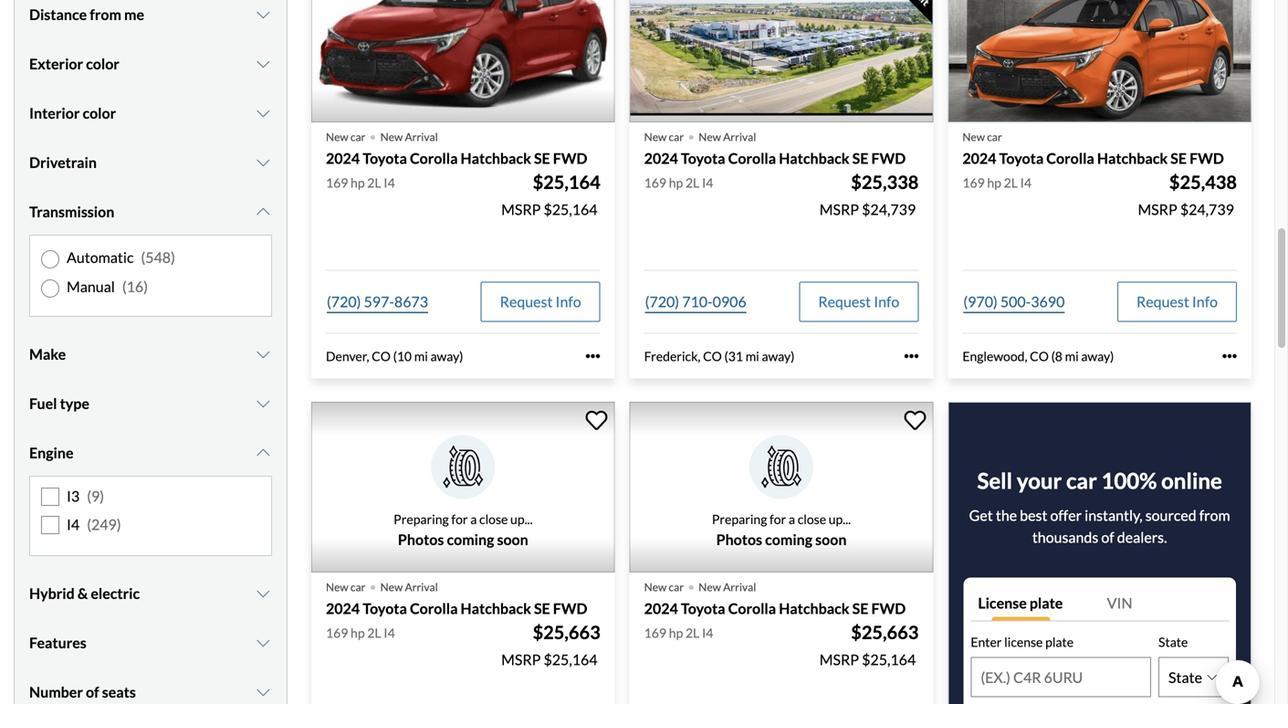 Task type: describe. For each thing, give the bounding box(es) containing it.
license
[[1005, 634, 1043, 650]]

Enter license plate field
[[972, 658, 1151, 696]]

169 for (720) 710-0906
[[644, 175, 667, 190]]

ellipsis h image for $25,164
[[586, 349, 601, 364]]

best
[[1020, 506, 1048, 524]]

away) for $25,164
[[431, 348, 463, 364]]

vin tab
[[1100, 585, 1229, 621]]

transmission button
[[29, 189, 272, 235]]

(720) for $25,338
[[645, 293, 680, 310]]

make
[[29, 345, 66, 363]]

license plate
[[978, 594, 1063, 612]]

$25,338
[[851, 171, 919, 193]]

(970)
[[964, 293, 998, 310]]

automatic (548)
[[67, 248, 175, 266]]

number of seats button
[[29, 670, 272, 704]]

500-
[[1001, 293, 1031, 310]]

seats
[[102, 683, 136, 701]]

chevron down image for engine
[[254, 445, 272, 460]]

2l for 500-
[[1004, 175, 1018, 190]]

frederick,
[[644, 348, 701, 364]]

3690
[[1031, 293, 1065, 310]]

manual
[[67, 277, 115, 295]]

chevron down image for number of seats
[[254, 685, 272, 700]]

sell your car 100% online
[[978, 467, 1223, 493]]

(9)
[[87, 487, 104, 505]]

exterior color button
[[29, 41, 272, 87]]

chevron down image for features
[[254, 636, 272, 650]]

toyota inside new car 2024 toyota corolla hatchback se fwd
[[1000, 150, 1044, 167]]

distance from me button
[[29, 0, 272, 37]]

mi for $25,338
[[746, 348, 760, 364]]

manual (16)
[[67, 277, 148, 295]]

get
[[969, 506, 993, 524]]

(720) 710-0906 button
[[644, 282, 748, 322]]

new inside new car 2024 toyota corolla hatchback se fwd
[[963, 130, 985, 144]]

(720) 597-8673
[[327, 293, 428, 310]]

sourced
[[1146, 506, 1197, 524]]

the
[[996, 506, 1017, 524]]

hatchback inside new car 2024 toyota corolla hatchback se fwd
[[1098, 150, 1168, 167]]

(16)
[[122, 277, 148, 295]]

hybrid
[[29, 585, 75, 602]]

$25,438
[[1170, 171, 1237, 193]]

request info for $25,164
[[500, 293, 581, 310]]

make button
[[29, 331, 272, 377]]

hp for 597-
[[351, 175, 365, 190]]

169 for (970) 500-3690
[[963, 175, 985, 190]]

100%
[[1102, 467, 1157, 493]]

hybrid & electric
[[29, 585, 140, 602]]

englewood, co (8 mi away)
[[963, 348, 1114, 364]]

(548)
[[141, 248, 175, 266]]

$25,663 msrp $25,164 for second vehicle photo unavailable from the right
[[501, 621, 601, 668]]

i3 (9)
[[67, 487, 104, 505]]

&
[[77, 585, 88, 602]]

dealers.
[[1118, 528, 1167, 546]]

denver,
[[326, 348, 369, 364]]

thousands
[[1033, 528, 1099, 546]]

red 2024 toyota corolla hatchback se fwd hatchback front-wheel drive continuously variable transmission image
[[311, 0, 615, 123]]

enter
[[971, 634, 1002, 650]]

mi for $25,438
[[1065, 348, 1079, 364]]

chevron down image for drivetrain
[[254, 155, 272, 170]]

license
[[978, 594, 1027, 612]]

new car 2024 toyota corolla hatchback se fwd
[[963, 130, 1224, 167]]

exterior color
[[29, 55, 119, 72]]

drivetrain button
[[29, 140, 272, 185]]

chevron down image for electric
[[254, 586, 272, 601]]

number
[[29, 683, 83, 701]]

corolla inside new car 2024 toyota corolla hatchback se fwd
[[1047, 150, 1095, 167]]

englewood,
[[963, 348, 1028, 364]]

offer
[[1051, 506, 1082, 524]]

fuel
[[29, 394, 57, 412]]

away) for $25,438
[[1082, 348, 1114, 364]]

mi for $25,164
[[414, 348, 428, 364]]

fuel type button
[[29, 381, 272, 426]]

denver, co (10 mi away)
[[326, 348, 463, 364]]

color for interior color
[[83, 104, 116, 122]]

169 for (720) 597-8673
[[326, 175, 348, 190]]

drivetrain
[[29, 153, 97, 171]]

(720) 710-0906
[[645, 293, 747, 310]]

chevron down image for transmission
[[254, 204, 272, 219]]

from inside get the best offer instantly, sourced from thousands of dealers.
[[1200, 506, 1231, 524]]

169 hp 2l i4 for 710-
[[644, 175, 714, 190]]

from inside distance from me dropdown button
[[90, 5, 121, 23]]

ellipsis h image for $25,338
[[904, 349, 919, 364]]

automatic
[[67, 248, 134, 266]]

$25,338 msrp $24,739
[[820, 171, 919, 218]]

inferno 2024 toyota corolla hatchback se fwd hatchback front-wheel drive continuously variable transmission image for 2024
[[948, 0, 1252, 123]]

request info for $25,338
[[818, 293, 900, 310]]

(31
[[725, 348, 743, 364]]

chevron down image for me
[[254, 7, 272, 22]]

710-
[[682, 293, 713, 310]]

distance
[[29, 5, 87, 23]]

your
[[1017, 467, 1062, 493]]

online
[[1162, 467, 1223, 493]]

type
[[60, 394, 89, 412]]

$25,438 msrp $24,739
[[1138, 171, 1237, 218]]

169 hp 2l i4 for 597-
[[326, 175, 395, 190]]

features button
[[29, 620, 272, 666]]

msrp for 8673
[[501, 200, 541, 218]]

interior
[[29, 104, 80, 122]]



Task type: vqa. For each thing, say whether or not it's contained in the screenshot.
chevron down icon in the exterior color dropdown button
yes



Task type: locate. For each thing, give the bounding box(es) containing it.
2l
[[367, 175, 381, 190], [686, 175, 700, 190], [1004, 175, 1018, 190], [367, 625, 381, 640], [686, 625, 700, 640]]

hybrid & electric button
[[29, 571, 272, 617]]

ellipsis h image left frederick,
[[586, 349, 601, 364]]

chevron down image inside transmission dropdown button
[[254, 204, 272, 219]]

se
[[534, 150, 550, 167], [853, 150, 869, 167], [1171, 150, 1187, 167], [534, 600, 550, 617], [853, 600, 869, 617]]

0 horizontal spatial vehicle photo unavailable image
[[311, 402, 615, 573]]

1 mi from the left
[[414, 348, 428, 364]]

0 vertical spatial color
[[86, 55, 119, 72]]

enter license plate
[[971, 634, 1074, 650]]

chevron down image inside drivetrain 'dropdown button'
[[254, 155, 272, 170]]

ellipsis h image left englewood,
[[904, 349, 919, 364]]

of left seats
[[86, 683, 99, 701]]

car inside new car 2024 toyota corolla hatchback se fwd
[[987, 130, 1002, 144]]

1 horizontal spatial (720)
[[645, 293, 680, 310]]

$25,663
[[533, 621, 601, 643], [851, 621, 919, 643]]

co left (10
[[372, 348, 391, 364]]

1 horizontal spatial from
[[1200, 506, 1231, 524]]

tab list
[[971, 585, 1229, 621]]

license plate tab
[[971, 585, 1100, 621]]

$25,663 msrp $25,164 for second vehicle photo unavailable from left
[[820, 621, 919, 668]]

msrp inside $25,164 msrp $25,164
[[501, 200, 541, 218]]

i4
[[384, 175, 395, 190], [702, 175, 714, 190], [1021, 175, 1032, 190], [67, 516, 80, 533], [384, 625, 395, 640], [702, 625, 714, 640]]

chevron down image for fuel type
[[254, 396, 272, 411]]

7 chevron down image from the top
[[254, 445, 272, 460]]

1 $25,663 from the left
[[533, 621, 601, 643]]

request info button for $25,338
[[799, 282, 919, 322]]

3 request from the left
[[1137, 293, 1190, 310]]

co for $25,438
[[1030, 348, 1049, 364]]

(249)
[[87, 516, 121, 533]]

$24,739 for ·
[[862, 200, 916, 218]]

0 horizontal spatial of
[[86, 683, 99, 701]]

from down online
[[1200, 506, 1231, 524]]

1 $25,663 msrp $25,164 from the left
[[501, 621, 601, 668]]

1 horizontal spatial of
[[1102, 528, 1115, 546]]

1 horizontal spatial away)
[[762, 348, 795, 364]]

chevron down image for interior color
[[254, 106, 272, 120]]

1 co from the left
[[372, 348, 391, 364]]

chevron down image
[[254, 7, 272, 22], [254, 586, 272, 601]]

1 horizontal spatial info
[[874, 293, 900, 310]]

1 horizontal spatial mi
[[746, 348, 760, 364]]

2 chevron down image from the top
[[254, 586, 272, 601]]

0 horizontal spatial info
[[556, 293, 581, 310]]

(10
[[393, 348, 412, 364]]

0 vertical spatial of
[[1102, 528, 1115, 546]]

request for $25,164
[[500, 293, 553, 310]]

0 horizontal spatial inferno 2024 toyota corolla hatchback se fwd hatchback front-wheel drive continuously variable transmission image
[[630, 0, 934, 123]]

fuel type
[[29, 394, 89, 412]]

1 request info button from the left
[[481, 282, 601, 322]]

arrival
[[405, 130, 438, 144], [723, 130, 756, 144], [405, 580, 438, 594], [723, 580, 756, 594]]

169 hp 2l i4
[[326, 175, 395, 190], [644, 175, 714, 190], [963, 175, 1032, 190], [326, 625, 395, 640], [644, 625, 714, 640]]

request
[[500, 293, 553, 310], [818, 293, 871, 310], [1137, 293, 1190, 310]]

2 $25,663 from the left
[[851, 621, 919, 643]]

color
[[86, 55, 119, 72], [83, 104, 116, 122]]

1 request from the left
[[500, 293, 553, 310]]

0 vertical spatial chevron down image
[[254, 7, 272, 22]]

away) right (31
[[762, 348, 795, 364]]

2 (720) from the left
[[645, 293, 680, 310]]

0 horizontal spatial $25,663 msrp $25,164
[[501, 621, 601, 668]]

1 horizontal spatial inferno 2024 toyota corolla hatchback se fwd hatchback front-wheel drive continuously variable transmission image
[[948, 0, 1252, 123]]

2024 inside new car 2024 toyota corolla hatchback se fwd
[[963, 150, 997, 167]]

mi
[[414, 348, 428, 364], [746, 348, 760, 364], [1065, 348, 1079, 364]]

3 mi from the left
[[1065, 348, 1079, 364]]

chevron down image inside hybrid & electric dropdown button
[[254, 586, 272, 601]]

$25,164
[[533, 171, 601, 193], [544, 200, 598, 218], [544, 650, 598, 668], [862, 650, 916, 668]]

1 horizontal spatial request
[[818, 293, 871, 310]]

1 vertical spatial chevron down image
[[254, 586, 272, 601]]

2 away) from the left
[[762, 348, 795, 364]]

2 request info button from the left
[[799, 282, 919, 322]]

2 co from the left
[[703, 348, 722, 364]]

chevron down image for exterior color
[[254, 56, 272, 71]]

msrp
[[501, 200, 541, 218], [820, 200, 859, 218], [1138, 200, 1178, 218], [501, 650, 541, 668], [820, 650, 859, 668]]

2l for 710-
[[686, 175, 700, 190]]

2 horizontal spatial co
[[1030, 348, 1049, 364]]

3 info from the left
[[1193, 293, 1218, 310]]

frederick, co (31 mi away)
[[644, 348, 795, 364]]

plate right license
[[1030, 594, 1063, 612]]

$24,739 inside $25,438 msrp $24,739
[[1181, 200, 1235, 218]]

me
[[124, 5, 144, 23]]

0 horizontal spatial request info
[[500, 293, 581, 310]]

1 horizontal spatial vehicle photo unavailable image
[[630, 402, 934, 573]]

(720) 597-8673 button
[[326, 282, 429, 322]]

3 co from the left
[[1030, 348, 1049, 364]]

msrp for 0906
[[820, 200, 859, 218]]

electric
[[91, 585, 140, 602]]

2 $24,739 from the left
[[1181, 200, 1235, 218]]

msrp for 3690
[[1138, 200, 1178, 218]]

mi right "(8"
[[1065, 348, 1079, 364]]

1 ellipsis h image from the left
[[586, 349, 601, 364]]

msrp inside $25,438 msrp $24,739
[[1138, 200, 1178, 218]]

169
[[326, 175, 348, 190], [644, 175, 667, 190], [963, 175, 985, 190], [326, 625, 348, 640], [644, 625, 667, 640]]

1 request info from the left
[[500, 293, 581, 310]]

1 (720) from the left
[[327, 293, 361, 310]]

distance from me
[[29, 5, 144, 23]]

tab list containing license plate
[[971, 585, 1229, 621]]

2 $25,663 msrp $25,164 from the left
[[820, 621, 919, 668]]

$24,739 down $25,438
[[1181, 200, 1235, 218]]

plate up 'enter license plate' field
[[1046, 634, 1074, 650]]

chevron down image for make
[[254, 347, 272, 361]]

vin
[[1107, 594, 1133, 612]]

state
[[1159, 634, 1188, 650]]

1 $24,739 from the left
[[862, 200, 916, 218]]

color right interior
[[83, 104, 116, 122]]

from left me
[[90, 5, 121, 23]]

0 vertical spatial from
[[90, 5, 121, 23]]

request for $25,338
[[818, 293, 871, 310]]

0 horizontal spatial (720)
[[327, 293, 361, 310]]

8673
[[394, 293, 428, 310]]

request info button
[[481, 282, 601, 322], [799, 282, 919, 322], [1118, 282, 1237, 322]]

chevron down image inside 'features' dropdown button
[[254, 636, 272, 650]]

1 info from the left
[[556, 293, 581, 310]]

1 vertical spatial plate
[[1046, 634, 1074, 650]]

1 horizontal spatial co
[[703, 348, 722, 364]]

co left "(8"
[[1030, 348, 1049, 364]]

chevron down image inside distance from me dropdown button
[[254, 7, 272, 22]]

inferno 2024 toyota corolla hatchback se fwd hatchback front-wheel drive continuously variable transmission image
[[630, 0, 934, 123], [948, 0, 1252, 123]]

chevron down image inside "engine" dropdown button
[[254, 445, 272, 460]]

0906
[[713, 293, 747, 310]]

2 mi from the left
[[746, 348, 760, 364]]

chevron down image inside the make dropdown button
[[254, 347, 272, 361]]

2 vehicle photo unavailable image from the left
[[630, 402, 934, 573]]

se inside new car 2024 toyota corolla hatchback se fwd
[[1171, 150, 1187, 167]]

2 request info from the left
[[818, 293, 900, 310]]

1 inferno 2024 toyota corolla hatchback se fwd hatchback front-wheel drive continuously variable transmission image from the left
[[630, 0, 934, 123]]

$25,164 msrp $25,164
[[501, 171, 601, 218]]

169 hp 2l i4 for 500-
[[963, 175, 1032, 190]]

engine
[[29, 444, 74, 461]]

co left (31
[[703, 348, 722, 364]]

plate
[[1030, 594, 1063, 612], [1046, 634, 1074, 650]]

number of seats
[[29, 683, 136, 701]]

1 vertical spatial color
[[83, 104, 116, 122]]

(720) for $25,164
[[327, 293, 361, 310]]

info
[[556, 293, 581, 310], [874, 293, 900, 310], [1193, 293, 1218, 310]]

color right exterior
[[86, 55, 119, 72]]

1 away) from the left
[[431, 348, 463, 364]]

hatchback
[[461, 150, 531, 167], [779, 150, 850, 167], [1098, 150, 1168, 167], [461, 600, 531, 617], [779, 600, 850, 617]]

0 horizontal spatial mi
[[414, 348, 428, 364]]

from
[[90, 5, 121, 23], [1200, 506, 1231, 524]]

color for exterior color
[[86, 55, 119, 72]]

away) for $25,338
[[762, 348, 795, 364]]

1 horizontal spatial $25,663
[[851, 621, 919, 643]]

hp
[[351, 175, 365, 190], [669, 175, 683, 190], [987, 175, 1002, 190], [351, 625, 365, 640], [669, 625, 683, 640]]

inferno 2024 toyota corolla hatchback se fwd hatchback front-wheel drive continuously variable transmission image for ·
[[630, 0, 934, 123]]

2 request from the left
[[818, 293, 871, 310]]

2 info from the left
[[874, 293, 900, 310]]

0 horizontal spatial $25,663
[[533, 621, 601, 643]]

597-
[[364, 293, 394, 310]]

3 chevron down image from the top
[[254, 155, 272, 170]]

(720) left 597-
[[327, 293, 361, 310]]

co
[[372, 348, 391, 364], [703, 348, 722, 364], [1030, 348, 1049, 364]]

$24,739 inside $25,338 msrp $24,739
[[862, 200, 916, 218]]

instantly,
[[1085, 506, 1143, 524]]

away) right (10
[[431, 348, 463, 364]]

0 vertical spatial plate
[[1030, 594, 1063, 612]]

of down the instantly,
[[1102, 528, 1115, 546]]

co for $25,164
[[372, 348, 391, 364]]

chevron down image inside "interior color" dropdown button
[[254, 106, 272, 120]]

1 vertical spatial from
[[1200, 506, 1231, 524]]

5 chevron down image from the top
[[254, 347, 272, 361]]

toyota
[[363, 150, 407, 167], [681, 150, 726, 167], [1000, 150, 1044, 167], [363, 600, 407, 617], [681, 600, 726, 617]]

(970) 500-3690
[[964, 293, 1065, 310]]

request info button for $25,438
[[1118, 282, 1237, 322]]

$24,739 down $25,338
[[862, 200, 916, 218]]

2 horizontal spatial request info button
[[1118, 282, 1237, 322]]

1 vehicle photo unavailable image from the left
[[311, 402, 615, 573]]

0 horizontal spatial request
[[500, 293, 553, 310]]

get the best offer instantly, sourced from thousands of dealers.
[[969, 506, 1231, 546]]

2 inferno 2024 toyota corolla hatchback se fwd hatchback front-wheel drive continuously variable transmission image from the left
[[948, 0, 1252, 123]]

2 horizontal spatial request
[[1137, 293, 1190, 310]]

0 horizontal spatial request info button
[[481, 282, 601, 322]]

engine button
[[29, 430, 272, 476]]

0 horizontal spatial ellipsis h image
[[586, 349, 601, 364]]

i4 (249)
[[67, 516, 121, 533]]

car
[[351, 130, 366, 144], [669, 130, 684, 144], [987, 130, 1002, 144], [1067, 467, 1097, 493], [351, 580, 366, 594], [669, 580, 684, 594]]

$24,739 for 2024
[[1181, 200, 1235, 218]]

chevron down image inside exterior color dropdown button
[[254, 56, 272, 71]]

hp for 710-
[[669, 175, 683, 190]]

of inside dropdown button
[[86, 683, 99, 701]]

1 chevron down image from the top
[[254, 7, 272, 22]]

4 chevron down image from the top
[[254, 204, 272, 219]]

request for $25,438
[[1137, 293, 1190, 310]]

8 chevron down image from the top
[[254, 636, 272, 650]]

of inside get the best offer instantly, sourced from thousands of dealers.
[[1102, 528, 1115, 546]]

request info for $25,438
[[1137, 293, 1218, 310]]

3 request info from the left
[[1137, 293, 1218, 310]]

sell
[[978, 467, 1013, 493]]

1 horizontal spatial ellipsis h image
[[904, 349, 919, 364]]

3 request info button from the left
[[1118, 282, 1237, 322]]

0 horizontal spatial from
[[90, 5, 121, 23]]

2 horizontal spatial away)
[[1082, 348, 1114, 364]]

co for $25,338
[[703, 348, 722, 364]]

(720) left the 710-
[[645, 293, 680, 310]]

ellipsis h image
[[586, 349, 601, 364], [904, 349, 919, 364]]

2l for 597-
[[367, 175, 381, 190]]

chevron down image inside number of seats dropdown button
[[254, 685, 272, 700]]

vehicle photo unavailable image
[[311, 402, 615, 573], [630, 402, 934, 573]]

fwd inside new car 2024 toyota corolla hatchback se fwd
[[1190, 150, 1224, 167]]

2 horizontal spatial request info
[[1137, 293, 1218, 310]]

1 chevron down image from the top
[[254, 56, 272, 71]]

1 horizontal spatial $24,739
[[1181, 200, 1235, 218]]

info for $25,338
[[874, 293, 900, 310]]

away) right "(8"
[[1082, 348, 1114, 364]]

features
[[29, 634, 87, 652]]

2 chevron down image from the top
[[254, 106, 272, 120]]

interior color
[[29, 104, 116, 122]]

request info
[[500, 293, 581, 310], [818, 293, 900, 310], [1137, 293, 1218, 310]]

msrp inside $25,338 msrp $24,739
[[820, 200, 859, 218]]

$24,739
[[862, 200, 916, 218], [1181, 200, 1235, 218]]

0 horizontal spatial away)
[[431, 348, 463, 364]]

2 ellipsis h image from the left
[[904, 349, 919, 364]]

mi right (31
[[746, 348, 760, 364]]

(8
[[1052, 348, 1063, 364]]

2 horizontal spatial mi
[[1065, 348, 1079, 364]]

interior color button
[[29, 90, 272, 136]]

chevron down image inside fuel type dropdown button
[[254, 396, 272, 411]]

mi right (10
[[414, 348, 428, 364]]

info for $25,164
[[556, 293, 581, 310]]

transmission
[[29, 203, 114, 220]]

away)
[[431, 348, 463, 364], [762, 348, 795, 364], [1082, 348, 1114, 364]]

0 horizontal spatial co
[[372, 348, 391, 364]]

exterior
[[29, 55, 83, 72]]

chevron down image
[[254, 56, 272, 71], [254, 106, 272, 120], [254, 155, 272, 170], [254, 204, 272, 219], [254, 347, 272, 361], [254, 396, 272, 411], [254, 445, 272, 460], [254, 636, 272, 650], [254, 685, 272, 700]]

2 horizontal spatial info
[[1193, 293, 1218, 310]]

info for $25,438
[[1193, 293, 1218, 310]]

3 away) from the left
[[1082, 348, 1114, 364]]

hp for 500-
[[987, 175, 1002, 190]]

1 horizontal spatial request info
[[818, 293, 900, 310]]

i3
[[67, 487, 80, 505]]

1 horizontal spatial $25,663 msrp $25,164
[[820, 621, 919, 668]]

(970) 500-3690 button
[[963, 282, 1066, 322]]

1 vertical spatial of
[[86, 683, 99, 701]]

9 chevron down image from the top
[[254, 685, 272, 700]]

ellipsis h image
[[1223, 349, 1237, 364]]

1 horizontal spatial request info button
[[799, 282, 919, 322]]

new
[[326, 130, 348, 144], [380, 130, 403, 144], [644, 130, 667, 144], [699, 130, 721, 144], [963, 130, 985, 144], [326, 580, 348, 594], [380, 580, 403, 594], [644, 580, 667, 594], [699, 580, 721, 594]]

request info button for $25,164
[[481, 282, 601, 322]]

6 chevron down image from the top
[[254, 396, 272, 411]]

of
[[1102, 528, 1115, 546], [86, 683, 99, 701]]

plate inside tab
[[1030, 594, 1063, 612]]

0 horizontal spatial $24,739
[[862, 200, 916, 218]]



